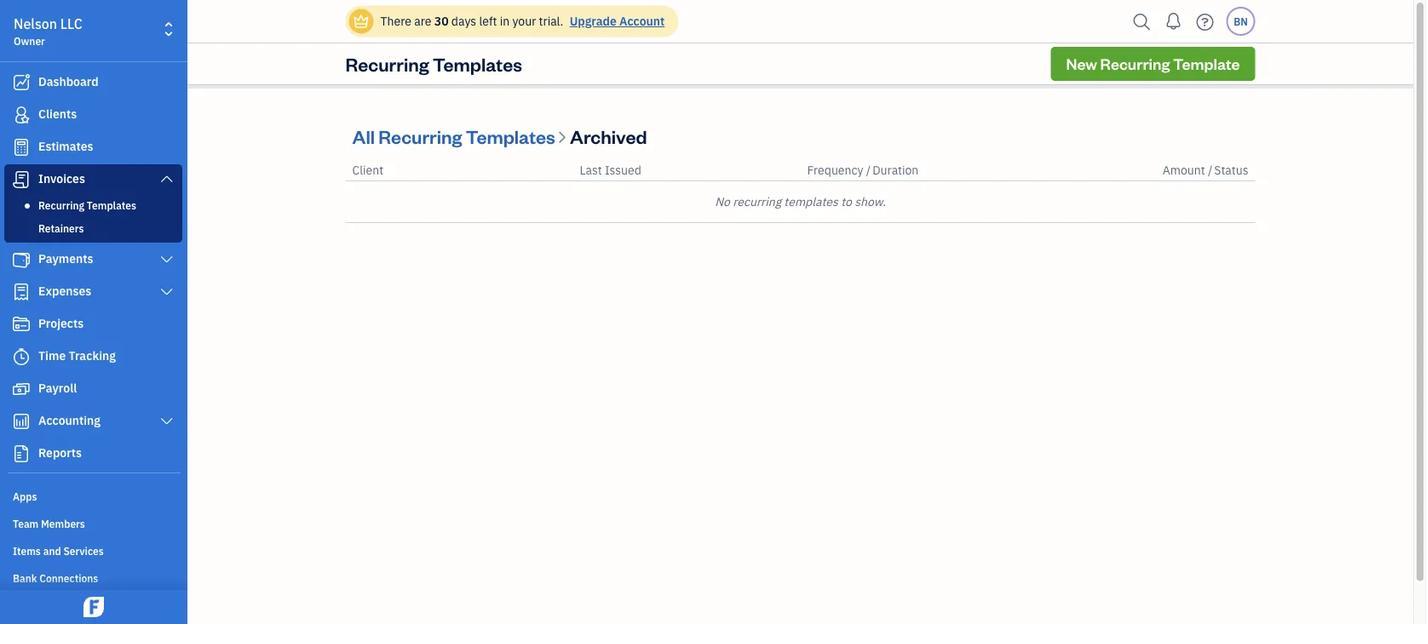 Task type: describe. For each thing, give the bounding box(es) containing it.
duration link
[[873, 162, 919, 178]]

projects
[[38, 316, 84, 332]]

days
[[452, 13, 476, 29]]

recurring right all
[[379, 124, 462, 148]]

go to help image
[[1192, 9, 1219, 35]]

llc
[[60, 15, 83, 33]]

invoice image
[[11, 171, 32, 188]]

to
[[841, 194, 852, 210]]

bank connections
[[13, 572, 98, 585]]

/ for duration
[[867, 162, 871, 178]]

and
[[43, 545, 61, 558]]

report image
[[11, 446, 32, 463]]

upgrade account link
[[566, 13, 665, 29]]

frequency
[[807, 162, 864, 178]]

all
[[352, 124, 375, 148]]

expenses
[[38, 283, 91, 299]]

dashboard
[[38, 74, 99, 89]]

/ for status
[[1208, 162, 1213, 178]]

tracking
[[69, 348, 116, 364]]

expenses link
[[4, 277, 182, 308]]

clients
[[38, 106, 77, 122]]

account
[[620, 13, 665, 29]]

bank
[[13, 572, 37, 585]]

bn button
[[1227, 7, 1256, 36]]

projects link
[[4, 309, 182, 340]]

invoices
[[38, 171, 85, 187]]

no
[[715, 194, 730, 210]]

all recurring templates
[[352, 124, 555, 148]]

chevron large down image for accounting
[[159, 415, 175, 429]]

team
[[13, 517, 39, 531]]

trial.
[[539, 13, 564, 29]]

30
[[434, 13, 449, 29]]

all recurring templates link
[[352, 124, 559, 148]]

members
[[41, 517, 85, 531]]

template
[[1173, 54, 1240, 74]]

chart image
[[11, 413, 32, 430]]

recurring down the search image
[[1101, 54, 1170, 74]]

nelson llc owner
[[14, 15, 83, 48]]

dashboard link
[[4, 67, 182, 98]]

last issued link
[[580, 162, 642, 178]]

payments link
[[4, 245, 182, 275]]

connections
[[39, 572, 98, 585]]

recurring
[[733, 194, 782, 210]]

time tracking link
[[4, 342, 182, 372]]

apps
[[13, 490, 37, 504]]

new
[[1066, 54, 1098, 74]]

1 vertical spatial templates
[[466, 124, 555, 148]]

last issued
[[580, 162, 642, 178]]

templates
[[784, 194, 838, 210]]

0 vertical spatial templates
[[433, 52, 522, 76]]

there
[[381, 13, 412, 29]]

no recurring templates to show.
[[715, 194, 886, 210]]

retainers link
[[8, 218, 179, 239]]

recurring templates link
[[8, 195, 179, 216]]

apps link
[[4, 483, 182, 509]]

time tracking
[[38, 348, 116, 364]]

chevron large down image for invoices
[[159, 172, 175, 186]]

archived
[[570, 124, 647, 148]]

amount link
[[1163, 162, 1208, 178]]

bn
[[1234, 14, 1248, 28]]

new recurring template link
[[1051, 47, 1256, 81]]

issued
[[605, 162, 642, 178]]

search image
[[1129, 9, 1156, 35]]

services
[[63, 545, 104, 558]]

dashboard image
[[11, 74, 32, 91]]

team members
[[13, 517, 85, 531]]

last
[[580, 162, 602, 178]]

accounting link
[[4, 407, 182, 437]]

are
[[414, 13, 432, 29]]

bank connections link
[[4, 565, 182, 591]]

client image
[[11, 107, 32, 124]]

client link
[[352, 162, 384, 178]]

team members link
[[4, 510, 182, 536]]

1 horizontal spatial recurring templates
[[346, 52, 522, 76]]



Task type: locate. For each thing, give the bounding box(es) containing it.
owner
[[14, 34, 45, 48]]

items and services link
[[4, 538, 182, 563]]

upgrade
[[570, 13, 617, 29]]

recurring templates
[[346, 52, 522, 76], [38, 199, 136, 212]]

recurring templates up retainers link
[[38, 199, 136, 212]]

2 vertical spatial chevron large down image
[[159, 415, 175, 429]]

chevron large down image inside payments link
[[159, 253, 175, 267]]

recurring templates down '30'
[[346, 52, 522, 76]]

client
[[352, 162, 384, 178]]

0 vertical spatial recurring templates
[[346, 52, 522, 76]]

money image
[[11, 381, 32, 398]]

frequency link
[[807, 162, 867, 178]]

estimates link
[[4, 132, 182, 163]]

1 vertical spatial recurring templates
[[38, 199, 136, 212]]

/ left duration link at the top right of page
[[867, 162, 871, 178]]

payroll
[[38, 381, 77, 396]]

status link
[[1215, 162, 1249, 178]]

reports
[[38, 445, 82, 461]]

chevron large down image
[[159, 172, 175, 186], [159, 253, 175, 267], [159, 415, 175, 429]]

main element
[[0, 0, 243, 625]]

1 chevron large down image from the top
[[159, 172, 175, 186]]

nelson
[[14, 15, 57, 33]]

payroll link
[[4, 374, 182, 405]]

items
[[13, 545, 41, 558]]

recurring down there
[[346, 52, 429, 76]]

chevron large down image
[[159, 285, 175, 299]]

estimate image
[[11, 139, 32, 156]]

amount
[[1163, 162, 1206, 178]]

1 vertical spatial chevron large down image
[[159, 253, 175, 267]]

chevron large down image up recurring templates link
[[159, 172, 175, 186]]

chevron large down image up chevron large down icon
[[159, 253, 175, 267]]

amount / status
[[1163, 162, 1249, 178]]

clients link
[[4, 100, 182, 130]]

accounting
[[38, 413, 101, 429]]

payments
[[38, 251, 93, 267]]

0 vertical spatial chevron large down image
[[159, 172, 175, 186]]

2 chevron large down image from the top
[[159, 253, 175, 267]]

left
[[479, 13, 497, 29]]

retainers
[[38, 222, 84, 235]]

templates inside main element
[[87, 199, 136, 212]]

timer image
[[11, 349, 32, 366]]

items and services
[[13, 545, 104, 558]]

chevron large down image inside the invoices link
[[159, 172, 175, 186]]

0 horizontal spatial recurring templates
[[38, 199, 136, 212]]

in
[[500, 13, 510, 29]]

duration
[[873, 162, 919, 178]]

templates
[[433, 52, 522, 76], [466, 124, 555, 148], [87, 199, 136, 212]]

2 vertical spatial templates
[[87, 199, 136, 212]]

crown image
[[352, 12, 370, 30]]

2 / from the left
[[1208, 162, 1213, 178]]

status
[[1215, 162, 1249, 178]]

chevron large down image down 'payroll' link
[[159, 415, 175, 429]]

estimates
[[38, 138, 93, 154]]

payment image
[[11, 251, 32, 268]]

/ left status
[[1208, 162, 1213, 178]]

there are 30 days left in your trial. upgrade account
[[381, 13, 665, 29]]

1 horizontal spatial /
[[1208, 162, 1213, 178]]

/
[[867, 162, 871, 178], [1208, 162, 1213, 178]]

freshbooks image
[[80, 597, 107, 618]]

recurring
[[346, 52, 429, 76], [1101, 54, 1170, 74], [379, 124, 462, 148], [38, 199, 84, 212]]

time
[[38, 348, 66, 364]]

1 / from the left
[[867, 162, 871, 178]]

0 horizontal spatial /
[[867, 162, 871, 178]]

chevron large down image for payments
[[159, 253, 175, 267]]

project image
[[11, 316, 32, 333]]

reports link
[[4, 439, 182, 470]]

3 chevron large down image from the top
[[159, 415, 175, 429]]

expense image
[[11, 284, 32, 301]]

your
[[513, 13, 536, 29]]

show.
[[855, 194, 886, 210]]

recurring up retainers
[[38, 199, 84, 212]]

frequency / duration
[[807, 162, 919, 178]]

recurring templates inside recurring templates link
[[38, 199, 136, 212]]

invoices link
[[4, 164, 182, 195]]

notifications image
[[1160, 4, 1188, 38]]

new recurring template
[[1066, 54, 1240, 74]]

recurring inside main element
[[38, 199, 84, 212]]



Task type: vqa. For each thing, say whether or not it's contained in the screenshot.
FreshBooks "icon"
yes



